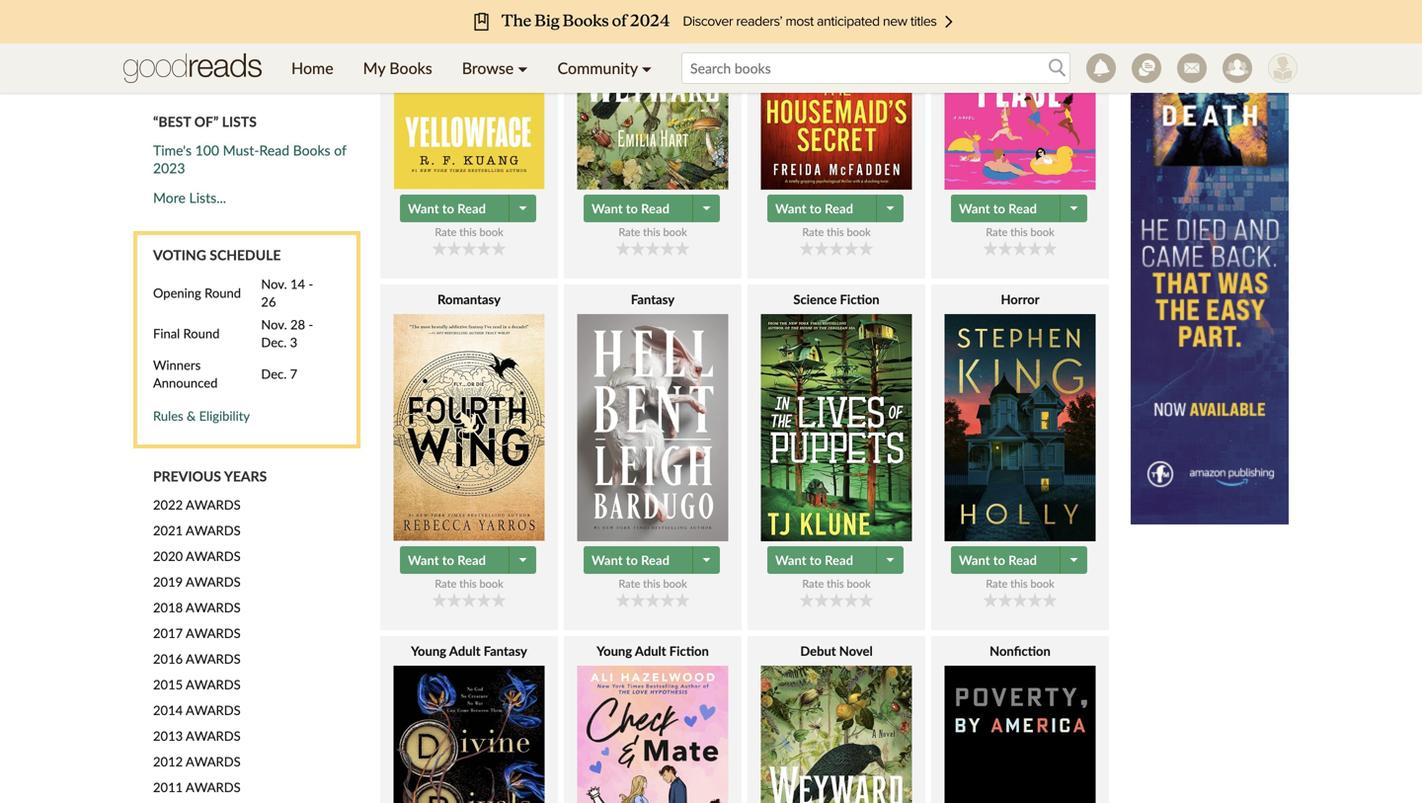 Task type: locate. For each thing, give the bounding box(es) containing it.
round for final round
[[183, 325, 220, 341]]

100
[[195, 142, 219, 159]]

more for more lists...
[[153, 189, 186, 206]]

0 vertical spatial round
[[205, 285, 241, 301]]

1 horizontal spatial ▾
[[642, 58, 652, 78]]

nov. for dec.
[[261, 316, 287, 332]]

opening
[[153, 285, 201, 301]]

dec. inside the nov. 28 - dec.  3
[[261, 334, 287, 350]]

1 horizontal spatial weyward image
[[761, 666, 913, 803]]

0 horizontal spatial weyward image
[[578, 0, 729, 190]]

2 winners from the top
[[153, 357, 201, 373]]

- inside the nov. 28 - dec.  3
[[309, 316, 313, 332]]

goodreads
[[153, 21, 219, 38]]

divine rivals (letters of enchantment, #1) image
[[394, 666, 545, 803]]

▾ right the browse
[[518, 58, 528, 78]]

nov. down 26
[[261, 316, 287, 332]]

- right 14
[[309, 276, 313, 292]]

2014
[[153, 702, 183, 718]]

young inside young adult fantasy link
[[411, 643, 447, 659]]

1 vertical spatial fantasy
[[484, 643, 528, 659]]

0 horizontal spatial 2023
[[153, 160, 185, 177]]

Search for books to add to your shelves search field
[[682, 52, 1071, 84]]

book
[[480, 225, 504, 239], [663, 225, 687, 239], [847, 225, 871, 239], [1031, 225, 1055, 239], [480, 577, 504, 591], [663, 577, 687, 591], [847, 577, 871, 591], [1031, 577, 1055, 591]]

12 awards from the top
[[186, 780, 241, 795]]

awards right 2019
[[186, 574, 241, 590]]

0 horizontal spatial adult
[[449, 643, 481, 659]]

awards right 2016
[[186, 651, 241, 667]]

1 adult from the left
[[449, 643, 481, 659]]

science
[[794, 292, 837, 307]]

awards right 2021
[[186, 523, 241, 538]]

fiction right science on the top right of page
[[840, 292, 880, 307]]

2013
[[153, 728, 183, 744]]

1 vertical spatial round
[[183, 325, 220, 341]]

young inside young adult fiction link
[[597, 643, 632, 659]]

round down voting schedule
[[205, 285, 241, 301]]

▾ for community ▾
[[642, 58, 652, 78]]

2016 awards link
[[153, 650, 361, 668]]

fourth wing (the empyrean, #1) image
[[394, 314, 545, 541]]

nov. inside the nov. 28 - dec.  3
[[261, 316, 287, 332]]

9 awards from the top
[[186, 702, 241, 718]]

awards down previous years
[[186, 497, 241, 513]]

0 vertical spatial dec.
[[261, 334, 287, 350]]

2 nov. from the top
[[261, 316, 287, 332]]

▾ right community
[[642, 58, 652, 78]]

young adult fiction link
[[564, 642, 742, 803]]

more lists... link
[[153, 189, 361, 207]]

books
[[390, 58, 433, 78], [293, 142, 331, 159]]

1 young from the left
[[411, 643, 447, 659]]

awards right 2017
[[186, 625, 241, 641]]

menu containing home
[[277, 43, 667, 93]]

0 vertical spatial fantasy
[[631, 292, 675, 307]]

dec. left '3'
[[261, 334, 287, 350]]

nov. inside the nov. 14 - 26
[[261, 276, 287, 292]]

1 more from the top
[[153, 72, 186, 89]]

- inside the nov. 14 - 26
[[309, 276, 313, 292]]

1 vertical spatial fiction
[[670, 643, 709, 659]]

2021
[[153, 523, 183, 538]]

nov. up 26
[[261, 276, 287, 292]]

2023 down time's
[[153, 160, 185, 177]]

adult
[[449, 643, 481, 659], [635, 643, 667, 659]]

adult for fiction
[[635, 643, 667, 659]]

lists...
[[189, 189, 226, 206]]

0 vertical spatial winners
[[153, 39, 204, 56]]

dec. left 7
[[261, 366, 287, 382]]

0 vertical spatial books
[[390, 58, 433, 78]]

0 vertical spatial 2023
[[302, 4, 334, 20]]

books inside time's 100 must-read books of 2023
[[293, 142, 331, 159]]

advertisement element
[[1131, 0, 1290, 525]]

1 vertical spatial weyward image
[[761, 666, 913, 803]]

more lists...
[[153, 189, 226, 206]]

1 dec. from the top
[[261, 334, 287, 350]]

november 28th. to december 3rd element
[[261, 315, 341, 356]]

weyward image
[[578, 0, 729, 190], [761, 666, 913, 803]]

1 ▾ from the left
[[518, 58, 528, 78]]

1 - from the top
[[309, 276, 313, 292]]

awards
[[186, 497, 241, 513], [186, 523, 241, 538], [186, 548, 241, 564], [186, 574, 241, 590], [186, 600, 241, 615], [186, 625, 241, 641], [186, 651, 241, 667], [186, 677, 241, 693], [186, 702, 241, 718], [186, 728, 241, 744], [186, 754, 241, 770], [186, 780, 241, 795]]

rate
[[435, 225, 457, 239], [619, 225, 641, 239], [803, 225, 824, 239], [986, 225, 1008, 239], [435, 577, 457, 591], [619, 577, 641, 591], [803, 577, 824, 591], [986, 577, 1008, 591]]

0 vertical spatial -
[[309, 276, 313, 292]]

winners down goodreads
[[153, 39, 204, 56]]

poverty, by america image
[[945, 666, 1096, 803]]

booktrib
[[153, 4, 206, 20]]

young up "divine rivals (letters of enchantment, #1)" image
[[411, 643, 447, 659]]

2018
[[153, 600, 183, 615]]

8 awards from the top
[[186, 677, 241, 693]]

1 nov. from the top
[[261, 276, 287, 292]]

11 awards from the top
[[186, 754, 241, 770]]

young for young adult fantasy
[[411, 643, 447, 659]]

rate this book
[[435, 225, 504, 239], [619, 225, 687, 239], [803, 225, 871, 239], [986, 225, 1055, 239], [435, 577, 504, 591], [619, 577, 687, 591], [803, 577, 871, 591], [986, 577, 1055, 591]]

1 awards from the top
[[186, 497, 241, 513]]

-
[[309, 276, 313, 292], [309, 316, 313, 332]]

0 vertical spatial weyward image
[[578, 0, 729, 190]]

notifications image
[[1087, 53, 1117, 83]]

4 awards from the top
[[186, 574, 241, 590]]

hell bent (alex stern, #2) image
[[578, 314, 729, 542]]

young adult fiction
[[597, 643, 709, 659]]

2 young from the left
[[597, 643, 632, 659]]

3
[[290, 334, 298, 350]]

this
[[460, 225, 477, 239], [643, 225, 661, 239], [827, 225, 844, 239], [1011, 225, 1028, 239], [460, 577, 477, 591], [643, 577, 661, 591], [827, 577, 844, 591], [1011, 577, 1028, 591]]

want
[[408, 201, 439, 216], [592, 201, 623, 216], [776, 201, 807, 216], [959, 201, 991, 216], [408, 552, 439, 568], [592, 552, 623, 568], [776, 552, 807, 568], [959, 552, 991, 568]]

winners inside booktrib editors predict 2023 goodreads choice awards winners
[[153, 39, 204, 56]]

1 vertical spatial nov.
[[261, 316, 287, 332]]

awards right "2011"
[[186, 780, 241, 795]]

- for nov. 28 - dec.  3
[[309, 316, 313, 332]]

to
[[442, 201, 454, 216], [626, 201, 638, 216], [810, 201, 822, 216], [994, 201, 1006, 216], [442, 552, 454, 568], [626, 552, 638, 568], [810, 552, 822, 568], [994, 552, 1006, 568]]

horror link
[[932, 291, 1110, 542]]

2020
[[153, 548, 183, 564]]

2022
[[153, 497, 183, 513]]

2 more from the top
[[153, 189, 186, 206]]

0 horizontal spatial fiction
[[670, 643, 709, 659]]

nov.
[[261, 276, 287, 292], [261, 316, 287, 332]]

10 awards from the top
[[186, 728, 241, 744]]

2019 awards link
[[153, 573, 361, 591]]

more left lists...
[[153, 189, 186, 206]]

1 horizontal spatial books
[[390, 58, 433, 78]]

1 vertical spatial winners
[[153, 357, 201, 373]]

0 vertical spatial more
[[153, 72, 186, 89]]

books left of
[[293, 142, 331, 159]]

0 horizontal spatial books
[[293, 142, 331, 159]]

young up the check & mate image
[[597, 643, 632, 659]]

0 vertical spatial fiction
[[840, 292, 880, 307]]

more
[[153, 72, 186, 89], [153, 189, 186, 206]]

1 vertical spatial -
[[309, 316, 313, 332]]

1 horizontal spatial adult
[[635, 643, 667, 659]]

previous years
[[153, 468, 267, 484]]

2 - from the top
[[309, 316, 313, 332]]

dec.
[[261, 334, 287, 350], [261, 366, 287, 382]]

1 vertical spatial books
[[293, 142, 331, 159]]

awards right 2020
[[186, 548, 241, 564]]

happy place image
[[945, 0, 1096, 190]]

menu
[[277, 43, 667, 93]]

2022 awards link
[[153, 496, 361, 514]]

fiction
[[840, 292, 880, 307], [670, 643, 709, 659]]

awards right the 2014
[[186, 702, 241, 718]]

0 vertical spatial nov.
[[261, 276, 287, 292]]

more chatter...
[[153, 72, 244, 89]]

0 horizontal spatial young
[[411, 643, 447, 659]]

1 horizontal spatial young
[[597, 643, 632, 659]]

want to read
[[408, 201, 486, 216], [592, 201, 670, 216], [776, 201, 854, 216], [959, 201, 1037, 216], [408, 552, 486, 568], [592, 552, 670, 568], [776, 552, 854, 568], [959, 552, 1037, 568]]

awards right 2012
[[186, 754, 241, 770]]

"best of" lists
[[153, 113, 257, 130]]

read
[[259, 142, 290, 159], [458, 201, 486, 216], [641, 201, 670, 216], [825, 201, 854, 216], [1009, 201, 1037, 216], [458, 552, 486, 568], [641, 552, 670, 568], [825, 552, 854, 568], [1009, 552, 1037, 568]]

▾ for browse ▾
[[518, 58, 528, 78]]

1 horizontal spatial 2023
[[302, 4, 334, 20]]

browse ▾
[[462, 58, 528, 78]]

winners announced
[[153, 357, 218, 391]]

more up "best in the left top of the page
[[153, 72, 186, 89]]

read inside time's 100 must-read books of 2023
[[259, 142, 290, 159]]

2023
[[302, 4, 334, 20], [153, 160, 185, 177]]

▾ inside browse ▾ dropdown button
[[518, 58, 528, 78]]

friend requests image
[[1223, 53, 1253, 83]]

1 vertical spatial more
[[153, 189, 186, 206]]

awards right 2013
[[186, 728, 241, 744]]

rules
[[153, 408, 183, 424]]

▾
[[518, 58, 528, 78], [642, 58, 652, 78]]

2 adult from the left
[[635, 643, 667, 659]]

2 ▾ from the left
[[642, 58, 652, 78]]

young adult fantasy
[[411, 643, 528, 659]]

2023 up awards
[[302, 4, 334, 20]]

winners
[[153, 39, 204, 56], [153, 357, 201, 373]]

2022 awards 2021 awards 2020 awards 2019 awards 2018 awards 2017 awards 2016 awards 2015 awards 2014 awards 2013 awards 2012 awards 2011 awards
[[153, 497, 241, 795]]

more inside "link"
[[153, 189, 186, 206]]

awards
[[268, 21, 313, 38]]

round right final
[[183, 325, 220, 341]]

adult up the check & mate image
[[635, 643, 667, 659]]

7
[[290, 366, 298, 382]]

awards right 2015
[[186, 677, 241, 693]]

3 awards from the top
[[186, 548, 241, 564]]

6 awards from the top
[[186, 625, 241, 641]]

want to read button
[[400, 195, 512, 222], [584, 195, 696, 222], [768, 195, 879, 222], [952, 195, 1063, 222], [400, 547, 512, 574], [584, 547, 696, 574], [768, 547, 879, 574], [952, 547, 1063, 574]]

2 awards from the top
[[186, 523, 241, 538]]

yellowface image
[[394, 0, 545, 190]]

horror
[[1001, 292, 1040, 307]]

announced
[[153, 375, 218, 391]]

1 vertical spatial dec.
[[261, 366, 287, 382]]

awards right 2018
[[186, 600, 241, 615]]

fantasy
[[631, 292, 675, 307], [484, 643, 528, 659]]

▾ inside community ▾ dropdown button
[[642, 58, 652, 78]]

1 winners from the top
[[153, 39, 204, 56]]

- right the 28
[[309, 316, 313, 332]]

winners up announced
[[153, 357, 201, 373]]

1 vertical spatial 2023
[[153, 160, 185, 177]]

books right my in the left of the page
[[390, 58, 433, 78]]

science fiction
[[794, 292, 880, 307]]

time's
[[153, 142, 192, 159]]

0 horizontal spatial ▾
[[518, 58, 528, 78]]

adult up "divine rivals (letters of enchantment, #1)" image
[[449, 643, 481, 659]]

dec. 7
[[261, 366, 298, 382]]

fiction up the check & mate image
[[670, 643, 709, 659]]

fantasy link
[[564, 291, 742, 542]]



Task type: vqa. For each thing, say whether or not it's contained in the screenshot.
The Eligibility
yes



Task type: describe. For each thing, give the bounding box(es) containing it.
holly image
[[945, 314, 1096, 542]]

community ▾ button
[[543, 43, 667, 93]]

2018 awards link
[[153, 599, 361, 616]]

2012 awards link
[[153, 753, 361, 771]]

browse ▾ button
[[447, 43, 543, 93]]

2019
[[153, 574, 183, 590]]

voting schedule
[[153, 247, 281, 264]]

ruby anderson image
[[1269, 53, 1298, 83]]

schedule
[[210, 247, 281, 264]]

2021 awards link
[[153, 522, 361, 539]]

my books
[[363, 58, 433, 78]]

debut novel
[[801, 643, 873, 659]]

young for young adult fiction
[[597, 643, 632, 659]]

inbox image
[[1178, 53, 1208, 83]]

final round
[[153, 325, 220, 341]]

predict
[[256, 4, 299, 20]]

"best
[[153, 113, 191, 130]]

2020 awards link
[[153, 547, 361, 565]]

choice
[[223, 21, 265, 38]]

0 horizontal spatial fantasy
[[484, 643, 528, 659]]

final
[[153, 325, 180, 341]]

november 14th. to november 26th element
[[261, 275, 341, 315]]

28
[[290, 316, 305, 332]]

of"
[[194, 113, 219, 130]]

2015
[[153, 677, 183, 693]]

young adult fantasy link
[[380, 642, 558, 803]]

home
[[291, 58, 334, 78]]

more chatter... link
[[153, 71, 361, 89]]

nonfiction
[[990, 643, 1051, 659]]

booktrib editors predict 2023 goodreads choice awards winners
[[153, 4, 334, 56]]

14
[[290, 276, 305, 292]]

2014 awards link
[[153, 701, 361, 719]]

time's 100 must-read books of 2023
[[153, 142, 346, 177]]

more for more chatter...
[[153, 72, 186, 89]]

2011 awards link
[[153, 779, 361, 796]]

romantasy link
[[380, 291, 558, 542]]

home link
[[277, 43, 348, 93]]

nov. for 26
[[261, 276, 287, 292]]

1 horizontal spatial fantasy
[[631, 292, 675, 307]]

&
[[187, 408, 196, 424]]

of
[[334, 142, 346, 159]]

romantasy
[[438, 292, 501, 307]]

eligibility
[[199, 408, 250, 424]]

26
[[261, 294, 276, 310]]

2015 awards link
[[153, 676, 361, 694]]

voting
[[153, 247, 206, 264]]

debut novel link
[[748, 642, 926, 803]]

winners inside "winners announced"
[[153, 357, 201, 373]]

rules & eligibility link
[[153, 408, 250, 424]]

Search books text field
[[682, 52, 1071, 84]]

lists
[[222, 113, 257, 130]]

2017
[[153, 625, 183, 641]]

community
[[558, 58, 638, 78]]

my books link
[[348, 43, 447, 93]]

the housemaid's secret (the housemaid, #2) image
[[761, 0, 913, 190]]

2016
[[153, 651, 183, 667]]

rules & eligibility
[[153, 408, 250, 424]]

in the lives of puppets image
[[761, 314, 913, 542]]

2013 awards link
[[153, 727, 361, 745]]

2011
[[153, 780, 183, 795]]

nov. 28 - dec.  3
[[261, 316, 313, 350]]

opening round
[[153, 285, 241, 301]]

novel
[[840, 643, 873, 659]]

nov. 14 - 26
[[261, 276, 313, 310]]

7 awards from the top
[[186, 651, 241, 667]]

adult for fantasy
[[449, 643, 481, 659]]

booktrib editors predict 2023 goodreads choice awards winners link
[[153, 4, 334, 56]]

nonfiction link
[[932, 642, 1110, 803]]

2023 inside time's 100 must-read books of 2023
[[153, 160, 185, 177]]

debut
[[801, 643, 837, 659]]

weyward image inside debut novel link
[[761, 666, 913, 803]]

- for nov. 14 - 26
[[309, 276, 313, 292]]

years
[[224, 468, 267, 484]]

community ▾
[[558, 58, 652, 78]]

my group discussions image
[[1132, 53, 1162, 83]]

2012
[[153, 754, 183, 770]]

must-
[[223, 142, 259, 159]]

round for opening round
[[205, 285, 241, 301]]

browse
[[462, 58, 514, 78]]

5 awards from the top
[[186, 600, 241, 615]]

chatter...
[[189, 72, 244, 89]]

science fiction link
[[748, 291, 926, 542]]

2017 awards link
[[153, 624, 361, 642]]

2 dec. from the top
[[261, 366, 287, 382]]

2023 inside booktrib editors predict 2023 goodreads choice awards winners
[[302, 4, 334, 20]]

my
[[363, 58, 386, 78]]

editors
[[210, 4, 252, 20]]

1 horizontal spatial fiction
[[840, 292, 880, 307]]

check & mate image
[[578, 666, 729, 803]]

previous
[[153, 468, 221, 484]]



